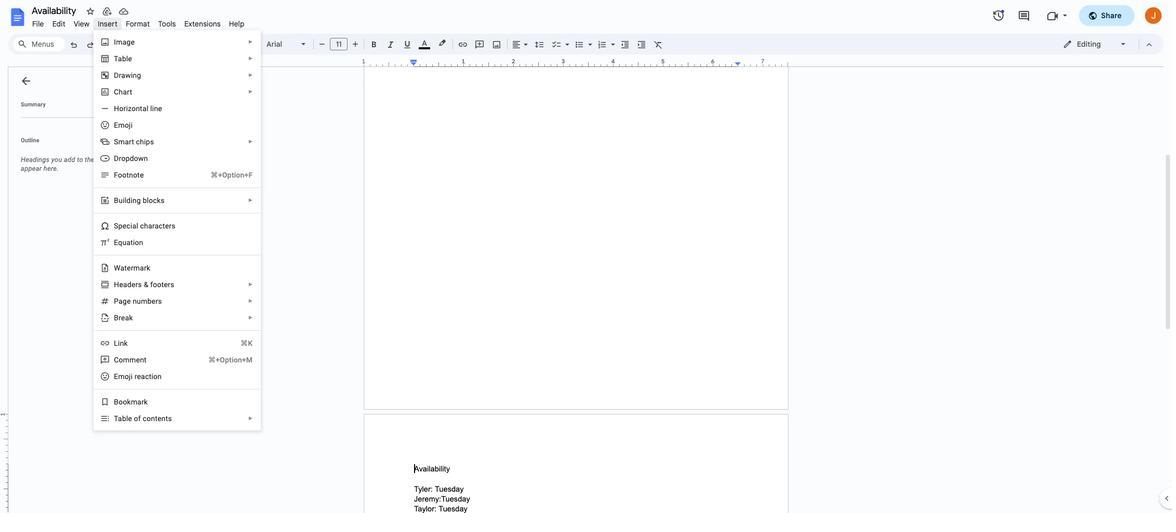 Task type: vqa. For each thing, say whether or not it's contained in the screenshot.
FILE
yes



Task type: describe. For each thing, give the bounding box(es) containing it.
i mage
[[114, 38, 135, 46]]

edit menu item
[[48, 18, 70, 30]]

emoji reaction
[[114, 373, 162, 381]]

izontal
[[126, 104, 148, 113]]

n
[[129, 171, 133, 179]]

watermark
[[114, 264, 150, 272]]

left margin image
[[364, 59, 417, 67]]

⌘+option+m
[[208, 356, 253, 364]]

document
[[96, 156, 127, 164]]

r
[[123, 104, 126, 113]]

Star checkbox
[[83, 4, 98, 19]]

pa
[[114, 297, 123, 306]]

headings
[[21, 156, 50, 164]]

highlight color image
[[436, 37, 448, 49]]

add
[[64, 156, 75, 164]]

chart
[[114, 88, 132, 96]]

top margin image
[[0, 415, 8, 467]]

ial
[[130, 222, 138, 230]]

help
[[229, 19, 245, 29]]

⌘k
[[241, 339, 253, 348]]

4 ► from the top
[[248, 89, 253, 95]]

Font size text field
[[330, 38, 347, 50]]

break k element
[[114, 314, 136, 322]]

co m ment
[[114, 356, 147, 364]]

► for i mage
[[248, 39, 253, 45]]

outline
[[21, 137, 39, 144]]

outline heading
[[8, 137, 150, 151]]

line
[[150, 104, 162, 113]]

ho r izontal line
[[114, 104, 162, 113]]

rawing
[[119, 71, 141, 79]]

you
[[51, 156, 62, 164]]

Font size field
[[330, 38, 352, 51]]

⌘+option+f element
[[198, 170, 253, 180]]

► for brea k
[[248, 315, 253, 321]]

smart chips
[[114, 138, 154, 146]]

menu containing i
[[68, 30, 261, 513]]

eaders
[[119, 281, 142, 289]]

insert menu item
[[94, 18, 122, 30]]

insert image image
[[491, 37, 503, 51]]

extensions
[[184, 19, 221, 29]]

ookmark
[[119, 398, 148, 406]]

page numbers g element
[[114, 297, 165, 306]]

arial
[[267, 39, 282, 49]]

e
[[127, 297, 131, 306]]

brea
[[114, 314, 129, 322]]

chips
[[136, 138, 154, 146]]

► for t able
[[248, 56, 253, 61]]

main toolbar
[[64, 0, 667, 490]]

b for ookmark
[[114, 398, 119, 406]]

able
[[118, 55, 132, 63]]

m
[[123, 356, 130, 364]]

► for ilding blocks
[[248, 197, 253, 203]]

summary heading
[[21, 101, 46, 109]]

content
[[143, 415, 168, 423]]

will
[[129, 156, 139, 164]]

editing
[[1077, 39, 1101, 49]]

table t element
[[114, 55, 135, 63]]

format
[[126, 19, 150, 29]]

e quation
[[114, 238, 143, 247]]

special characters c element
[[114, 222, 179, 230]]

view
[[74, 19, 90, 29]]

bookmark b element
[[114, 398, 151, 406]]

ilding
[[123, 196, 141, 205]]

headers & footers h element
[[114, 281, 177, 289]]

line & paragraph spacing image
[[533, 37, 545, 51]]

► for d rawing
[[248, 72, 253, 78]]

text color image
[[419, 37, 430, 49]]

pa g e numbers
[[114, 297, 162, 306]]

i
[[114, 38, 116, 46]]

watermark j element
[[114, 264, 153, 272]]

► for table of content s
[[248, 416, 253, 421]]

&
[[144, 281, 148, 289]]

⌘+option+f
[[211, 171, 253, 179]]

table
[[114, 415, 132, 423]]

summary
[[21, 101, 46, 108]]

comment m element
[[114, 356, 150, 364]]



Task type: locate. For each thing, give the bounding box(es) containing it.
menu
[[68, 30, 261, 513]]

share button
[[1079, 5, 1135, 26]]

b left ilding
[[114, 196, 119, 205]]

dropdown 6 element
[[114, 154, 151, 163]]

footnote n element
[[114, 171, 147, 179]]

tools
[[158, 19, 176, 29]]

insert
[[98, 19, 118, 29]]

d
[[114, 71, 119, 79]]

ink
[[118, 339, 128, 348]]

1 emoji from the top
[[114, 121, 133, 129]]

extensions menu item
[[180, 18, 225, 30]]

h
[[114, 281, 119, 289]]

⌘+option+m element
[[196, 355, 253, 365]]

help menu item
[[225, 18, 249, 30]]

► for h eaders & footers
[[248, 282, 253, 287]]

to
[[77, 156, 83, 164]]

k
[[129, 314, 133, 322]]

d rawing
[[114, 71, 141, 79]]

headings you add to the document will appear here.
[[21, 156, 139, 173]]

u
[[119, 196, 123, 205]]

0 vertical spatial emoji
[[114, 121, 133, 129]]

footers
[[150, 281, 174, 289]]

emoji
[[114, 121, 133, 129], [114, 373, 133, 381]]

5 ► from the top
[[248, 139, 253, 144]]

chart q element
[[114, 88, 135, 96]]

h eaders & footers
[[114, 281, 174, 289]]

co
[[114, 356, 123, 364]]

b ookmark
[[114, 398, 148, 406]]

8 ► from the top
[[248, 298, 253, 304]]

menu bar
[[28, 14, 249, 31]]

brea k
[[114, 314, 133, 322]]

foot
[[114, 171, 129, 179]]

file menu item
[[28, 18, 48, 30]]

mode and view toolbar
[[1055, 34, 1158, 55]]

b u ilding blocks
[[114, 196, 165, 205]]

dropdown
[[114, 154, 148, 163]]

application
[[0, 0, 1172, 513]]

tools menu item
[[154, 18, 180, 30]]

Rename text field
[[28, 4, 82, 17]]

ment
[[130, 356, 147, 364]]

drawing d element
[[114, 71, 144, 79]]

emoji for emoji 7 element
[[114, 121, 133, 129]]

►
[[248, 39, 253, 45], [248, 56, 253, 61], [248, 72, 253, 78], [248, 89, 253, 95], [248, 139, 253, 144], [248, 197, 253, 203], [248, 282, 253, 287], [248, 298, 253, 304], [248, 315, 253, 321], [248, 416, 253, 421]]

9 ► from the top
[[248, 315, 253, 321]]

emoji down m
[[114, 373, 133, 381]]

menu bar banner
[[0, 0, 1172, 513]]

7 ► from the top
[[248, 282, 253, 287]]

emoji up smart
[[114, 121, 133, 129]]

table of contents s element
[[114, 415, 175, 423]]

the
[[85, 156, 94, 164]]

share
[[1101, 11, 1122, 20]]

characters
[[140, 222, 175, 230]]

b
[[114, 196, 119, 205], [114, 398, 119, 406]]

l
[[114, 339, 118, 348]]

smart chips z element
[[114, 138, 157, 146]]

quation
[[118, 238, 143, 247]]

g
[[123, 297, 127, 306]]

Menus field
[[13, 37, 65, 51]]

checklist menu image
[[563, 37, 569, 41]]

menu bar inside menu bar banner
[[28, 14, 249, 31]]

spe c ial characters
[[114, 222, 175, 230]]

10 ► from the top
[[248, 416, 253, 421]]

horizontal line r element
[[114, 104, 165, 113]]

appear
[[21, 165, 42, 173]]

bulleted list menu image
[[586, 37, 592, 41]]

application containing share
[[0, 0, 1172, 513]]

document outline element
[[8, 67, 150, 513]]

numbers
[[133, 297, 162, 306]]

ho
[[114, 104, 123, 113]]

here.
[[44, 165, 59, 173]]

emoji 7 element
[[114, 121, 136, 129]]

0 vertical spatial b
[[114, 196, 119, 205]]

t able
[[114, 55, 132, 63]]

building blocks u element
[[114, 196, 168, 205]]

format menu item
[[122, 18, 154, 30]]

c
[[127, 222, 130, 230]]

smart
[[114, 138, 134, 146]]

reaction
[[135, 373, 162, 381]]

e
[[114, 238, 118, 247]]

table of content s
[[114, 415, 172, 423]]

image i element
[[114, 38, 138, 46]]

of
[[134, 415, 141, 423]]

file
[[32, 19, 44, 29]]

arial option
[[267, 37, 295, 51]]

1 vertical spatial emoji
[[114, 373, 133, 381]]

1 b from the top
[[114, 196, 119, 205]]

2 emoji from the top
[[114, 373, 133, 381]]

t
[[114, 55, 118, 63]]

b up 'table' on the bottom
[[114, 398, 119, 406]]

foot n ote
[[114, 171, 144, 179]]

2 b from the top
[[114, 398, 119, 406]]

view menu item
[[70, 18, 94, 30]]

► for e numbers
[[248, 298, 253, 304]]

ote
[[133, 171, 144, 179]]

6 ► from the top
[[248, 197, 253, 203]]

emoji for emoji reaction
[[114, 373, 133, 381]]

right margin image
[[735, 59, 788, 67]]

⌘k element
[[228, 338, 253, 349]]

edit
[[52, 19, 65, 29]]

spe
[[114, 222, 127, 230]]

equation e element
[[114, 238, 146, 247]]

menu bar containing file
[[28, 14, 249, 31]]

editing button
[[1056, 36, 1134, 52]]

1 vertical spatial b
[[114, 398, 119, 406]]

link l element
[[114, 339, 131, 348]]

s
[[168, 415, 172, 423]]

2 ► from the top
[[248, 56, 253, 61]]

blocks
[[143, 196, 165, 205]]

1
[[362, 58, 365, 65]]

emoji reaction 5 element
[[114, 373, 165, 381]]

l ink
[[114, 339, 128, 348]]

3 ► from the top
[[248, 72, 253, 78]]

b for u
[[114, 196, 119, 205]]

1 ► from the top
[[248, 39, 253, 45]]

mage
[[116, 38, 135, 46]]



